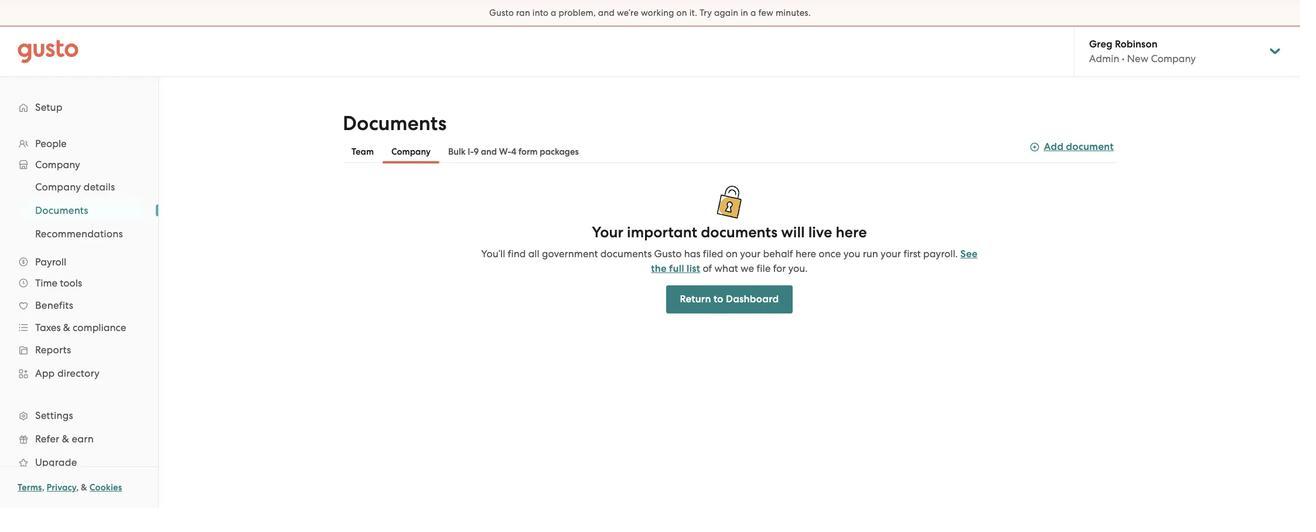 Task type: vqa. For each thing, say whether or not it's contained in the screenshot.
the leftmost 'your'
yes



Task type: locate. For each thing, give the bounding box(es) containing it.
refer & earn
[[35, 433, 94, 445]]

bulk
[[448, 147, 466, 157]]

list
[[687, 263, 701, 275]]

documents down your
[[601, 248, 652, 260]]

2 vertical spatial &
[[81, 482, 87, 493]]

2 your from the left
[[881, 248, 901, 260]]

tools
[[60, 277, 82, 289]]

4
[[511, 147, 517, 157]]

your
[[740, 248, 761, 260], [881, 248, 901, 260]]

here
[[836, 223, 867, 241], [796, 248, 817, 260]]

form
[[519, 147, 538, 157]]

working
[[641, 8, 674, 18]]

& left "cookies"
[[81, 482, 87, 493]]

your up we
[[740, 248, 761, 260]]

will
[[781, 223, 805, 241]]

0 vertical spatial and
[[598, 8, 615, 18]]

1 a from the left
[[551, 8, 557, 18]]

company inside company details link
[[35, 181, 81, 193]]

documents
[[701, 223, 778, 241], [601, 248, 652, 260]]

documents up company button at the left of the page
[[343, 111, 447, 135]]

& right taxes
[[63, 322, 70, 333]]

company down people
[[35, 159, 80, 171]]

company left bulk at top left
[[392, 147, 431, 157]]

taxes & compliance button
[[12, 317, 147, 338]]

1 vertical spatial and
[[481, 147, 497, 157]]

0 horizontal spatial ,
[[42, 482, 44, 493]]

you
[[844, 248, 861, 260]]

taxes
[[35, 322, 61, 333]]

and right 9
[[481, 147, 497, 157]]

& left earn at the left bottom
[[62, 433, 69, 445]]

your right run
[[881, 248, 901, 260]]

important
[[627, 223, 698, 241]]

1 horizontal spatial documents
[[701, 223, 778, 241]]

payroll.
[[924, 248, 958, 260]]

0 horizontal spatial documents
[[601, 248, 652, 260]]

0 vertical spatial on
[[677, 8, 687, 18]]

a right into
[[551, 8, 557, 18]]

list
[[0, 133, 158, 498], [0, 175, 158, 246]]

gusto left ran
[[489, 8, 514, 18]]

company inside company button
[[392, 147, 431, 157]]

people
[[35, 138, 67, 149]]

1 horizontal spatial your
[[881, 248, 901, 260]]

app directory link
[[12, 363, 147, 384]]

1 horizontal spatial a
[[751, 8, 756, 18]]

company down company dropdown button on the left top of page
[[35, 181, 81, 193]]

here up you
[[836, 223, 867, 241]]

1 horizontal spatial ,
[[76, 482, 79, 493]]

of
[[703, 263, 712, 274]]

0 horizontal spatial and
[[481, 147, 497, 157]]

0 horizontal spatial a
[[551, 8, 557, 18]]

0 vertical spatial documents
[[701, 223, 778, 241]]

live
[[809, 223, 833, 241]]

on up what
[[726, 248, 738, 260]]

settings link
[[12, 405, 147, 426]]

payroll button
[[12, 251, 147, 273]]

team button
[[343, 140, 383, 164]]

refer & earn link
[[12, 428, 147, 450]]

minutes.
[[776, 8, 811, 18]]

earn
[[72, 433, 94, 445]]

& for compliance
[[63, 322, 70, 333]]

1 vertical spatial here
[[796, 248, 817, 260]]

your
[[592, 223, 624, 241]]

payroll
[[35, 256, 66, 268]]

for
[[773, 263, 786, 274]]

1 horizontal spatial documents
[[343, 111, 447, 135]]

company details link
[[21, 176, 147, 198]]

& inside refer & earn link
[[62, 433, 69, 445]]

&
[[63, 322, 70, 333], [62, 433, 69, 445], [81, 482, 87, 493]]

time
[[35, 277, 57, 289]]

a right in
[[751, 8, 756, 18]]

1 horizontal spatial and
[[598, 8, 615, 18]]

1 vertical spatial on
[[726, 248, 738, 260]]

gusto ran into a problem, and we're working on it. try again in a few minutes.
[[489, 8, 811, 18]]

return to dashboard link
[[666, 285, 793, 314]]

problem,
[[559, 8, 596, 18]]

documents down company details
[[35, 205, 88, 216]]

0 horizontal spatial gusto
[[489, 8, 514, 18]]

setup
[[35, 101, 63, 113]]

1 list from the top
[[0, 133, 158, 498]]

0 vertical spatial gusto
[[489, 8, 514, 18]]

on
[[677, 8, 687, 18], [726, 248, 738, 260]]

you.
[[789, 263, 808, 274]]

admin
[[1090, 53, 1120, 64]]

again
[[714, 8, 739, 18]]

list containing people
[[0, 133, 158, 498]]

0 vertical spatial &
[[63, 322, 70, 333]]

company inside company dropdown button
[[35, 159, 80, 171]]

& inside taxes & compliance dropdown button
[[63, 322, 70, 333]]

1 vertical spatial documents
[[601, 248, 652, 260]]

1 horizontal spatial gusto
[[654, 248, 682, 260]]

gusto up full
[[654, 248, 682, 260]]

1 vertical spatial documents
[[35, 205, 88, 216]]

0 horizontal spatial your
[[740, 248, 761, 260]]

, down upgrade link
[[76, 482, 79, 493]]

to
[[714, 293, 724, 305]]

1 horizontal spatial here
[[836, 223, 867, 241]]

recommendations link
[[21, 223, 147, 244]]

, left privacy link
[[42, 482, 44, 493]]

on left it.
[[677, 8, 687, 18]]

company right new
[[1151, 53, 1196, 64]]

all
[[528, 248, 540, 260]]

add document
[[1044, 141, 1114, 153]]

time tools
[[35, 277, 82, 289]]

and left we're in the top of the page
[[598, 8, 615, 18]]

documents up you'll find all government documents gusto has filed on your behalf here once you run your first payroll.
[[701, 223, 778, 241]]

1 vertical spatial &
[[62, 433, 69, 445]]

has
[[684, 248, 701, 260]]

w-
[[499, 147, 511, 157]]

2 , from the left
[[76, 482, 79, 493]]

cookies button
[[90, 481, 122, 495]]

documents
[[343, 111, 447, 135], [35, 205, 88, 216]]

try
[[700, 8, 712, 18]]

company button
[[383, 140, 440, 164]]

1 horizontal spatial on
[[726, 248, 738, 260]]

ran
[[516, 8, 530, 18]]

and
[[598, 8, 615, 18], [481, 147, 497, 157]]

upgrade link
[[12, 452, 147, 473]]

0 horizontal spatial documents
[[35, 205, 88, 216]]

a
[[551, 8, 557, 18], [751, 8, 756, 18]]

time tools button
[[12, 273, 147, 294]]

company
[[1151, 53, 1196, 64], [392, 147, 431, 157], [35, 159, 80, 171], [35, 181, 81, 193]]

2 list from the top
[[0, 175, 158, 246]]

the
[[651, 263, 667, 275]]

gusto
[[489, 8, 514, 18], [654, 248, 682, 260]]

0 horizontal spatial on
[[677, 8, 687, 18]]

0 vertical spatial documents
[[343, 111, 447, 135]]

here up you.
[[796, 248, 817, 260]]



Task type: describe. For each thing, give the bounding box(es) containing it.
i-
[[468, 147, 474, 157]]

upgrade
[[35, 457, 77, 468]]

people button
[[12, 133, 147, 154]]

we
[[741, 263, 754, 274]]

add document link
[[1030, 139, 1114, 155]]

filed
[[703, 248, 724, 260]]

it.
[[690, 8, 698, 18]]

greg robinson admin • new company
[[1090, 38, 1196, 64]]

reports link
[[12, 339, 147, 360]]

company details
[[35, 181, 115, 193]]

benefits link
[[12, 295, 147, 316]]

directory
[[57, 367, 100, 379]]

your important documents will live here
[[592, 223, 867, 241]]

recommendations
[[35, 228, 123, 240]]

•
[[1122, 53, 1125, 64]]

1 your from the left
[[740, 248, 761, 260]]

terms
[[18, 482, 42, 493]]

behalf
[[763, 248, 793, 260]]

2 a from the left
[[751, 8, 756, 18]]

robinson
[[1115, 38, 1158, 50]]

bulk i-9 and w-4 form packages
[[448, 147, 579, 157]]

terms link
[[18, 482, 42, 493]]

in
[[741, 8, 749, 18]]

privacy link
[[47, 482, 76, 493]]

privacy
[[47, 482, 76, 493]]

few
[[759, 8, 774, 18]]

setup link
[[12, 97, 147, 118]]

team
[[352, 147, 374, 157]]

into
[[533, 8, 549, 18]]

on for your
[[726, 248, 738, 260]]

and inside "bulk i-9 and w-4 form packages" button
[[481, 147, 497, 157]]

terms , privacy , & cookies
[[18, 482, 122, 493]]

9
[[474, 147, 479, 157]]

company button
[[12, 154, 147, 175]]

what
[[715, 263, 738, 274]]

full
[[669, 263, 684, 275]]

documents inside list
[[35, 205, 88, 216]]

on for it.
[[677, 8, 687, 18]]

run
[[863, 248, 879, 260]]

you'll
[[481, 248, 505, 260]]

dashboard
[[726, 293, 779, 305]]

greg
[[1090, 38, 1113, 50]]

refer
[[35, 433, 59, 445]]

government
[[542, 248, 598, 260]]

file
[[757, 263, 771, 274]]

settings
[[35, 410, 73, 421]]

list containing company details
[[0, 175, 158, 246]]

new
[[1128, 53, 1149, 64]]

company inside greg robinson admin • new company
[[1151, 53, 1196, 64]]

document
[[1066, 141, 1114, 153]]

once
[[819, 248, 841, 260]]

0 horizontal spatial here
[[796, 248, 817, 260]]

0 vertical spatial here
[[836, 223, 867, 241]]

cookies
[[90, 482, 122, 493]]

reports
[[35, 344, 71, 356]]

we're
[[617, 8, 639, 18]]

you'll find all government documents gusto has filed on your behalf here once you run your first payroll.
[[481, 248, 958, 260]]

see
[[961, 248, 978, 260]]

taxes & compliance
[[35, 322, 126, 333]]

return
[[680, 293, 711, 305]]

of what we file for you.
[[703, 263, 808, 274]]

benefits
[[35, 300, 73, 311]]

app
[[35, 367, 55, 379]]

compliance
[[73, 322, 126, 333]]

gusto navigation element
[[0, 77, 158, 508]]

see the full list
[[651, 248, 978, 275]]

find
[[508, 248, 526, 260]]

first
[[904, 248, 921, 260]]

1 vertical spatial gusto
[[654, 248, 682, 260]]

1 , from the left
[[42, 482, 44, 493]]

bulk i-9 and w-4 form packages button
[[440, 140, 588, 164]]

see the full list link
[[651, 248, 978, 275]]

documents link
[[21, 200, 147, 221]]

& for earn
[[62, 433, 69, 445]]

details
[[84, 181, 115, 193]]

return to dashboard
[[680, 293, 779, 305]]

add
[[1044, 141, 1064, 153]]

home image
[[18, 40, 79, 63]]

app directory
[[35, 367, 100, 379]]



